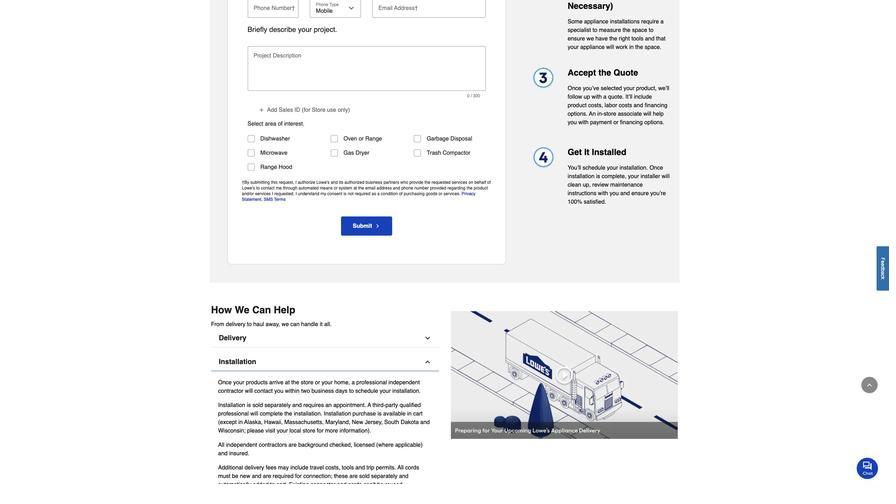 Task type: describe. For each thing, give the bounding box(es) containing it.
disposal
[[451, 136, 472, 142]]

and left trip
[[356, 465, 365, 471]]

schedule inside you'll schedule your installation. once installation is complete, your installer will clean up, review maintenance instructions with you and ensure you're 100% satisfied.
[[583, 165, 606, 171]]

sms
[[264, 197, 273, 202]]

projectDescription text field
[[251, 56, 483, 87]]

it
[[585, 147, 590, 157]]

selected
[[601, 85, 622, 92]]

use
[[327, 107, 336, 113]]

add sales id (for store use only) button
[[258, 106, 351, 114]]

2 horizontal spatial of
[[488, 180, 491, 185]]

chevron right image
[[375, 223, 381, 229]]

a inside the † by submitting this request, i authorize                         lowe's and its authorized business partners who                         provide the requested services on behalf of lowe's                         to contact me through automated means or system at the                         email address and phone number provided regarding the                         product and/or services i requested. i understand my                         consent is not required as a condition of purchasing                         goods or services.
[[377, 191, 380, 196]]

understand
[[298, 191, 319, 196]]

address
[[377, 186, 392, 191]]

for inside additional delivery fees may include travel costs, tools and trip permits. all cords must be new and are required for connection; these are sold separately and automatically added to cart. existing connector and cords can't be reused.
[[295, 473, 302, 480]]

installation for installation
[[219, 358, 256, 366]]

arrive
[[269, 379, 284, 386]]

the up the number
[[425, 180, 431, 185]]

information).
[[340, 428, 371, 434]]

through
[[283, 186, 298, 191]]

installation. inside the once your products arrive at the store or your home, a professional independent contractor will contact you within two business days to schedule your installation.
[[393, 388, 421, 394]]

you inside you'll schedule your installation. once installation is complete, your installer will clean up, review maintenance instructions with you and ensure you're 100% satisfied.
[[610, 190, 619, 197]]

0 vertical spatial financing
[[645, 102, 668, 109]]

or inside the once your products arrive at the store or your home, a professional independent contractor will contact you within two business days to schedule your installation.
[[315, 379, 320, 386]]

up,
[[583, 182, 591, 188]]

select
[[248, 121, 263, 127]]

this
[[271, 180, 278, 185]]

existing
[[289, 482, 309, 484]]

it'll
[[626, 94, 633, 100]]

installed
[[592, 147, 627, 157]]

travel
[[310, 465, 324, 471]]

,
[[261, 197, 263, 202]]

a video describing appliance delivery and steps you can take to help ensure a seamless delivery. image
[[450, 312, 678, 439]]

automatically
[[218, 482, 251, 484]]

may
[[278, 465, 289, 471]]

garbage disposal
[[427, 136, 472, 142]]

for inside installation is sold separately and requires an appointment. a third-party qualified professional will complete the installation. installation purchase is available in cart (except in alaska, hawaii, massachusetts, maryland, new jersey, south dakota and wisconsin; please visit your local store for more information).
[[317, 428, 324, 434]]

haul
[[253, 321, 264, 328]]

appointment.
[[333, 402, 366, 409]]

labor
[[605, 102, 618, 109]]

0 horizontal spatial options.
[[568, 111, 588, 117]]

available
[[383, 411, 406, 417]]

2 vertical spatial installation
[[324, 411, 351, 417]]

privacy statement
[[242, 191, 476, 202]]

connector
[[311, 482, 336, 484]]

i down through
[[296, 191, 297, 196]]

authorized
[[345, 180, 365, 185]]

space
[[632, 27, 648, 33]]

an
[[326, 402, 332, 409]]

1 vertical spatial we
[[282, 321, 289, 328]]

/
[[471, 93, 472, 98]]

costs, inside additional delivery fees may include travel costs, tools and trip permits. all cords must be new and are required for connection; these are sold separately and automatically added to cart. existing connector and cords can't be reused.
[[326, 465, 340, 471]]

2 vertical spatial of
[[399, 191, 403, 196]]

can't
[[364, 482, 376, 484]]

trash compactor
[[427, 150, 471, 156]]

delivery
[[219, 334, 247, 342]]

follow
[[568, 94, 583, 100]]

its
[[339, 180, 343, 185]]

0 horizontal spatial are
[[263, 473, 271, 480]]

required inside the † by submitting this request, i authorize                         lowe's and its authorized business partners who                         provide the requested services on behalf of lowe's                         to contact me through automated means or system at the                         email address and phone number provided regarding the                         product and/or services i requested. i understand my                         consent is not required as a condition of purchasing                         goods or services.
[[355, 191, 371, 196]]

space.
[[645, 44, 662, 51]]

is inside the † by submitting this request, i authorize                         lowe's and its authorized business partners who                         provide the requested services on behalf of lowe's                         to contact me through automated means or system at the                         email address and phone number provided regarding the                         product and/or services i requested. i understand my                         consent is not required as a condition of purchasing                         goods or services.
[[344, 191, 347, 196]]

and down cart
[[421, 419, 430, 426]]

(for
[[302, 107, 310, 113]]

phoneNumber text field
[[251, 0, 296, 14]]

chevron up image
[[424, 359, 431, 366]]

the down the installations
[[623, 27, 631, 33]]

separately inside additional delivery fees may include travel costs, tools and trip permits. all cords must be new and are required for connection; these are sold separately and automatically added to cart. existing connector and cords can't be reused.
[[371, 473, 398, 480]]

installation. inside installation is sold separately and requires an appointment. a third-party qualified professional will complete the installation. installation purchase is available in cart (except in alaska, hawaii, massachusetts, maryland, new jersey, south dakota and wisconsin; please visit your local store for more information).
[[294, 411, 322, 417]]

once inside you'll schedule your installation. once installation is complete, your installer will clean up, review maintenance instructions with you and ensure you're 100% satisfied.
[[650, 165, 663, 171]]

chat invite button image
[[857, 458, 879, 479]]

a inside once you've selected your product, we'll follow up with a quote. it'll include product costs, labor costs and financing options. an in-store associate will help you with payment or financing options.
[[604, 94, 607, 100]]

request,
[[279, 180, 294, 185]]

goods
[[426, 191, 438, 196]]

wisconsin;
[[218, 428, 246, 434]]

dishwasher
[[260, 136, 290, 142]]

0 horizontal spatial lowe's
[[242, 186, 255, 191]]

the up the privacy at the right of page
[[467, 186, 473, 191]]

the inside installation is sold separately and requires an appointment. a third-party qualified professional will complete the installation. installation purchase is available in cart (except in alaska, hawaii, massachusetts, maryland, new jersey, south dakota and wisconsin; please visit your local store for more information).
[[285, 411, 292, 417]]

to up have
[[593, 27, 598, 33]]

installation for installation is sold separately and requires an appointment. a third-party qualified professional will complete the installation. installation purchase is available in cart (except in alaska, hawaii, massachusetts, maryland, new jersey, south dakota and wisconsin; please visit your local store for more information).
[[218, 402, 245, 409]]

schedule inside the once your products arrive at the store or your home, a professional independent contractor will contact you within two business days to schedule your installation.
[[356, 388, 378, 394]]

will inside the once your products arrive at the store or your home, a professional independent contractor will contact you within two business days to schedule your installation.
[[245, 388, 253, 394]]

at inside the † by submitting this request, i authorize                         lowe's and its authorized business partners who                         provide the requested services on behalf of lowe's                         to contact me through automated means or system at the                         email address and phone number provided regarding the                         product and/or services i requested. i understand my                         consent is not required as a condition of purchasing                         goods or services.
[[354, 186, 357, 191]]

your left project.
[[298, 26, 312, 34]]

we
[[235, 304, 250, 316]]

and up added
[[252, 473, 261, 480]]

purchasing
[[404, 191, 425, 196]]

0 vertical spatial services
[[452, 180, 468, 185]]

means
[[320, 186, 333, 191]]

2 vertical spatial in
[[238, 419, 243, 426]]

help
[[653, 111, 664, 117]]

your up contractor
[[233, 379, 244, 386]]

ensure inside you'll schedule your installation. once installation is complete, your installer will clean up, review maintenance instructions with you and ensure you're 100% satisfied.
[[632, 190, 649, 197]]

add sales id (for store use only)
[[267, 107, 350, 113]]

and inside you'll schedule your installation. once installation is complete, your installer will clean up, review maintenance instructions with you and ensure you're 100% satisfied.
[[621, 190, 630, 197]]

as
[[372, 191, 376, 196]]

the down authorized
[[358, 186, 364, 191]]

the left space.
[[636, 44, 643, 51]]

maintenance
[[611, 182, 643, 188]]

and left its
[[331, 180, 338, 185]]

a inside button
[[881, 272, 886, 275]]

product inside once you've selected your product, we'll follow up with a quote. it'll include product costs, labor costs and financing options. an in-store associate will help you with payment or financing options.
[[568, 102, 587, 109]]

1 horizontal spatial cords
[[405, 465, 419, 471]]

0 vertical spatial of
[[278, 121, 283, 127]]

you'll
[[568, 165, 581, 171]]

chevron down image
[[424, 335, 431, 342]]

by
[[244, 180, 249, 185]]

separately inside installation is sold separately and requires an appointment. a third-party qualified professional will complete the installation. installation purchase is available in cart (except in alaska, hawaii, massachusetts, maryland, new jersey, south dakota and wisconsin; please visit your local store for more information).
[[265, 402, 291, 409]]

and/or
[[242, 191, 254, 196]]

with inside you'll schedule your installation. once installation is complete, your installer will clean up, review maintenance instructions with you and ensure you're 100% satisfied.
[[598, 190, 608, 197]]

phone
[[402, 186, 413, 191]]

authorize
[[298, 180, 315, 185]]

products
[[246, 379, 268, 386]]

maryland,
[[326, 419, 351, 426]]

0 horizontal spatial cords
[[348, 482, 362, 484]]

(except
[[218, 419, 237, 426]]

2 horizontal spatial are
[[350, 473, 358, 480]]

your inside installation is sold separately and requires an appointment. a third-party qualified professional will complete the installation. installation purchase is available in cart (except in alaska, hawaii, massachusetts, maryland, new jersey, south dakota and wisconsin; please visit your local store for more information).
[[277, 428, 288, 434]]

tools inside additional delivery fees may include travel costs, tools and trip permits. all cords must be new and are required for connection; these are sold separately and automatically added to cart. existing connector and cords can't be reused.
[[342, 465, 354, 471]]

a inside some appliance installations require a specialist to measure the space to ensure we have the right tools and that your appliance will work in the space.
[[661, 19, 664, 25]]

f
[[881, 258, 886, 261]]

your up third-
[[380, 388, 391, 394]]

professional inside installation is sold separately and requires an appointment. a third-party qualified professional will complete the installation. installation purchase is available in cart (except in alaska, hawaii, massachusetts, maryland, new jersey, south dakota and wisconsin; please visit your local store for more information).
[[218, 411, 249, 417]]

a
[[368, 402, 371, 409]]

0
[[467, 93, 470, 98]]

0 horizontal spatial range
[[260, 164, 277, 171]]

independent inside the once your products arrive at the store or your home, a professional independent contractor will contact you within two business days to schedule your installation.
[[389, 379, 420, 386]]

once for once you've selected your product, we'll follow up with a quote. it'll include product costs, labor costs and financing options. an in-store associate will help you with payment or financing options.
[[568, 85, 582, 92]]

in-
[[598, 111, 604, 117]]

f e e d b a c k button
[[877, 246, 890, 291]]

all inside additional delivery fees may include travel costs, tools and trip permits. all cords must be new and are required for connection; these are sold separately and automatically added to cart. existing connector and cords can't be reused.
[[398, 465, 404, 471]]

these
[[334, 473, 348, 480]]

reused.
[[385, 482, 404, 484]]

sold inside additional delivery fees may include travel costs, tools and trip permits. all cords must be new and are required for connection; these are sold separately and automatically added to cart. existing connector and cords can't be reused.
[[359, 473, 370, 480]]

sms terms link
[[264, 197, 286, 202]]

your up "maintenance"
[[628, 173, 639, 180]]

ensure inside some appliance installations require a specialist to measure the space to ensure we have the right tools and that your appliance will work in the space.
[[568, 36, 585, 42]]

product inside the † by submitting this request, i authorize                         lowe's and its authorized business partners who                         provide the requested services on behalf of lowe's                         to contact me through automated means or system at the                         email address and phone number provided regarding the                         product and/or services i requested. i understand my                         consent is not required as a condition of purchasing                         goods or services.
[[474, 186, 488, 191]]

b
[[881, 269, 886, 272]]

cart
[[413, 411, 423, 417]]

tools inside some appliance installations require a specialist to measure the space to ensure we have the right tools and that your appliance will work in the space.
[[632, 36, 644, 42]]

submit
[[353, 223, 372, 229]]

delivery for additional
[[245, 465, 264, 471]]

required inside additional delivery fees may include travel costs, tools and trip permits. all cords must be new and are required for connection; these are sold separately and automatically added to cart. existing connector and cords can't be reused.
[[273, 473, 294, 480]]

business inside the † by submitting this request, i authorize                         lowe's and its authorized business partners who                         provide the requested services on behalf of lowe's                         to contact me through automated means or system at the                         email address and phone number provided regarding the                         product and/or services i requested. i understand my                         consent is not required as a condition of purchasing                         goods or services.
[[366, 180, 383, 185]]

range hood
[[260, 164, 292, 171]]

to left haul
[[247, 321, 252, 328]]

will inside installation is sold separately and requires an appointment. a third-party qualified professional will complete the installation. installation purchase is available in cart (except in alaska, hawaii, massachusetts, maryland, new jersey, south dakota and wisconsin; please visit your local store for more information).
[[250, 411, 258, 417]]

and inside once you've selected your product, we'll follow up with a quote. it'll include product costs, labor costs and financing options. an in-store associate will help you with payment or financing options.
[[634, 102, 643, 109]]

is inside you'll schedule your installation. once installation is complete, your installer will clean up, review maintenance instructions with you and ensure you're 100% satisfied.
[[596, 173, 601, 180]]

away,
[[266, 321, 280, 328]]

installer
[[641, 173, 661, 180]]

payment
[[590, 119, 612, 126]]

1 vertical spatial in
[[407, 411, 412, 417]]

plus image
[[259, 107, 264, 113]]

will inside once you've selected your product, we'll follow up with a quote. it'll include product costs, labor costs and financing options. an in-store associate will help you with payment or financing options.
[[644, 111, 652, 117]]

once for once your products arrive at the store or your home, a professional independent contractor will contact you within two business days to schedule your installation.
[[218, 379, 232, 386]]

accept the quote
[[568, 68, 639, 78]]

or right oven
[[359, 136, 364, 142]]

alaska,
[[244, 419, 263, 426]]

trip
[[367, 465, 375, 471]]

0 horizontal spatial financing
[[620, 119, 643, 126]]

dryer
[[356, 150, 370, 156]]

instructions
[[568, 190, 597, 197]]

store inside once you've selected your product, we'll follow up with a quote. it'll include product costs, labor costs and financing options. an in-store associate will help you with payment or financing options.
[[604, 111, 617, 117]]

to down the require
[[649, 27, 654, 33]]

quote.
[[608, 94, 624, 100]]

costs, inside once you've selected your product, we'll follow up with a quote. it'll include product costs, labor costs and financing options. an in-store associate will help you with payment or financing options.
[[589, 102, 603, 109]]

me
[[276, 186, 282, 191]]



Task type: vqa. For each thing, say whether or not it's contained in the screenshot.
All.
yes



Task type: locate. For each thing, give the bounding box(es) containing it.
0 horizontal spatial professional
[[218, 411, 249, 417]]

100%
[[568, 199, 583, 205]]

store inside the once your products arrive at the store or your home, a professional independent contractor will contact you within two business days to schedule your installation.
[[301, 379, 314, 386]]

up
[[584, 94, 590, 100]]

business up an
[[312, 388, 334, 394]]

added
[[253, 482, 269, 484]]

costs, up these
[[326, 465, 340, 471]]

, sms terms
[[261, 197, 286, 202]]

get it installed
[[568, 147, 627, 157]]

permits.
[[376, 465, 396, 471]]

a right home,
[[352, 379, 355, 386]]

purchase
[[353, 411, 376, 417]]

0 horizontal spatial once
[[218, 379, 232, 386]]

a right the require
[[661, 19, 664, 25]]

1 vertical spatial separately
[[371, 473, 398, 480]]

0 vertical spatial business
[[366, 180, 383, 185]]

store down massachusetts,
[[303, 428, 315, 434]]

1 vertical spatial all
[[398, 465, 404, 471]]

and up reused.
[[399, 473, 409, 480]]

0 vertical spatial we
[[587, 36, 594, 42]]

once you've selected your product, we'll follow up with a quote. it'll include product costs, labor costs and financing options. an in-store associate will help you with payment or financing options.
[[568, 85, 670, 126]]

0 vertical spatial schedule
[[583, 165, 606, 171]]

you'll schedule your installation. once installation is complete, your installer will clean up, review maintenance instructions with you and ensure you're 100% satisfied.
[[568, 165, 670, 205]]

separately down permits.
[[371, 473, 398, 480]]

costs, up an
[[589, 102, 603, 109]]

range up dryer at the left of the page
[[366, 136, 382, 142]]

1 vertical spatial include
[[291, 465, 309, 471]]

1 horizontal spatial lowe's
[[317, 180, 330, 185]]

professional up a
[[357, 379, 387, 386]]

0 vertical spatial required
[[355, 191, 371, 196]]

with
[[592, 94, 602, 100], [579, 119, 589, 126], [598, 190, 608, 197]]

1 vertical spatial lowe's
[[242, 186, 255, 191]]

trash
[[427, 150, 441, 156]]

partners
[[384, 180, 399, 185]]

0 horizontal spatial services
[[255, 191, 271, 196]]

e up d
[[881, 261, 886, 263]]

f e e d b a c k
[[881, 258, 886, 279]]

options. left an
[[568, 111, 588, 117]]

or inside once you've selected your product, we'll follow up with a quote. it'll include product costs, labor costs and financing options. an in-store associate will help you with payment or financing options.
[[614, 119, 619, 126]]

privacy
[[462, 191, 476, 196]]

consent
[[328, 191, 342, 196]]

you down "arrive"
[[274, 388, 284, 394]]

i up through
[[296, 180, 297, 185]]

1 vertical spatial product
[[474, 186, 488, 191]]

1 vertical spatial appliance
[[581, 44, 605, 51]]

1 horizontal spatial costs,
[[589, 102, 603, 109]]

or up consent
[[334, 186, 338, 191]]

you're
[[651, 190, 666, 197]]

0 vertical spatial delivery
[[226, 321, 246, 328]]

0 vertical spatial range
[[366, 136, 382, 142]]

hood
[[279, 164, 292, 171]]

complete,
[[602, 173, 627, 180]]

you down follow
[[568, 119, 577, 126]]

2 an icon of a number three. image from the top
[[530, 147, 557, 171]]

at up within
[[285, 379, 290, 386]]

for left more
[[317, 428, 324, 434]]

professional inside the once your products arrive at the store or your home, a professional independent contractor will contact you within two business days to schedule your installation.
[[357, 379, 387, 386]]

0 vertical spatial contact
[[261, 186, 275, 191]]

microwave
[[260, 150, 288, 156]]

1 vertical spatial ensure
[[632, 190, 649, 197]]

your left home,
[[322, 379, 333, 386]]

1 vertical spatial contact
[[255, 388, 273, 394]]

0 horizontal spatial we
[[282, 321, 289, 328]]

0 vertical spatial at
[[354, 186, 357, 191]]

1 horizontal spatial product
[[568, 102, 587, 109]]

1 vertical spatial once
[[650, 165, 663, 171]]

your inside once you've selected your product, we'll follow up with a quote. it'll include product costs, labor costs and financing options. an in-store associate will help you with payment or financing options.
[[624, 85, 635, 92]]

is up alaska,
[[247, 402, 251, 409]]

will left work
[[607, 44, 614, 51]]

installation down the delivery
[[219, 358, 256, 366]]

1 horizontal spatial financing
[[645, 102, 668, 109]]

0 vertical spatial appliance
[[584, 19, 609, 25]]

product down behalf
[[474, 186, 488, 191]]

project.
[[314, 26, 337, 34]]

an icon of a number three. image
[[530, 67, 557, 91], [530, 147, 557, 171]]

in left cart
[[407, 411, 412, 417]]

independent up the qualified
[[389, 379, 420, 386]]

0 horizontal spatial tools
[[342, 465, 354, 471]]

for
[[317, 428, 324, 434], [295, 473, 302, 480]]

1 vertical spatial installation
[[218, 402, 245, 409]]

please
[[247, 428, 264, 434]]

installation inside button
[[219, 358, 256, 366]]

the down measure
[[610, 36, 618, 42]]

range down the microwave in the top of the page
[[260, 164, 277, 171]]

0 vertical spatial you
[[568, 119, 577, 126]]

1 vertical spatial for
[[295, 473, 302, 480]]

at inside the once your products arrive at the store or your home, a professional independent contractor will contact you within two business days to schedule your installation.
[[285, 379, 290, 386]]

contact inside the † by submitting this request, i authorize                         lowe's and its authorized business partners who                         provide the requested services on behalf of lowe's                         to contact me through automated means or system at the                         email address and phone number provided regarding the                         product and/or services i requested. i understand my                         consent is not required as a condition of purchasing                         goods or services.
[[261, 186, 275, 191]]

right
[[619, 36, 630, 42]]

we inside some appliance installations require a specialist to measure the space to ensure we have the right tools and that your appliance will work in the space.
[[587, 36, 594, 42]]

gas dryer
[[344, 150, 370, 156]]

a right as
[[377, 191, 380, 196]]

include inside once you've selected your product, we'll follow up with a quote. it'll include product costs, labor costs and financing options. an in-store associate will help you with payment or financing options.
[[634, 94, 652, 100]]

all right permits.
[[398, 465, 404, 471]]

sales
[[279, 107, 293, 113]]

services.
[[444, 191, 461, 196]]

or down provided
[[439, 191, 443, 196]]

independent inside all independent contractors are background checked, licensed (where applicable) and insured.
[[226, 442, 257, 448]]

clean
[[568, 182, 582, 188]]

0 horizontal spatial in
[[238, 419, 243, 426]]

0 vertical spatial separately
[[265, 402, 291, 409]]

and down within
[[292, 402, 302, 409]]

0 vertical spatial once
[[568, 85, 582, 92]]

and up associate
[[634, 102, 643, 109]]

delivery for from
[[226, 321, 246, 328]]

1 vertical spatial business
[[312, 388, 334, 394]]

a up k
[[881, 272, 886, 275]]

independent
[[389, 379, 420, 386], [226, 442, 257, 448]]

1 vertical spatial sold
[[359, 473, 370, 480]]

for up existing
[[295, 473, 302, 480]]

appliance down have
[[581, 44, 605, 51]]

and down "maintenance"
[[621, 190, 630, 197]]

gas
[[344, 150, 354, 156]]

associate
[[618, 111, 642, 117]]

are inside all independent contractors are background checked, licensed (where applicable) and insured.
[[289, 442, 297, 448]]

an
[[589, 111, 596, 117]]

that
[[656, 36, 666, 42]]

hawaii,
[[264, 419, 283, 426]]

1 vertical spatial delivery
[[245, 465, 264, 471]]

installation. up massachusetts,
[[294, 411, 322, 417]]

separately up complete
[[265, 402, 291, 409]]

not
[[348, 191, 354, 196]]

include inside additional delivery fees may include travel costs, tools and trip permits. all cords must be new and are required for connection; these are sold separately and automatically added to cart. existing connector and cords can't be reused.
[[291, 465, 309, 471]]

contact down products
[[255, 388, 273, 394]]

dakota
[[401, 419, 419, 426]]

requested
[[432, 180, 451, 185]]

will left help
[[644, 111, 652, 117]]

product down follow
[[568, 102, 587, 109]]

services
[[452, 180, 468, 185], [255, 191, 271, 196]]

1 e from the top
[[881, 261, 886, 263]]

2 e from the top
[[881, 263, 886, 266]]

will up alaska,
[[250, 411, 258, 417]]

include down product,
[[634, 94, 652, 100]]

0 horizontal spatial ensure
[[568, 36, 585, 42]]

your down specialist
[[568, 44, 579, 51]]

your inside some appliance installations require a specialist to measure the space to ensure we have the right tools and that your appliance will work in the space.
[[568, 44, 579, 51]]

2 vertical spatial with
[[598, 190, 608, 197]]

from
[[211, 321, 224, 328]]

0 vertical spatial an icon of a number three. image
[[530, 67, 557, 91]]

you inside the once your products arrive at the store or your home, a professional independent contractor will contact you within two business days to schedule your installation.
[[274, 388, 284, 394]]

you've
[[583, 85, 600, 92]]

specialist
[[568, 27, 591, 33]]

and
[[645, 36, 655, 42], [634, 102, 643, 109], [331, 180, 338, 185], [393, 186, 400, 191], [621, 190, 630, 197], [292, 402, 302, 409], [421, 419, 430, 426], [218, 450, 228, 457], [356, 465, 365, 471], [252, 473, 261, 480], [399, 473, 409, 480], [337, 482, 347, 484]]

1 horizontal spatial services
[[452, 180, 468, 185]]

can
[[252, 304, 271, 316]]

required up cart.
[[273, 473, 294, 480]]

0 vertical spatial costs,
[[589, 102, 603, 109]]

home,
[[334, 379, 350, 386]]

be right can't
[[377, 482, 384, 484]]

1 horizontal spatial include
[[634, 94, 652, 100]]

is down third-
[[378, 411, 382, 417]]

two
[[301, 388, 310, 394]]

and inside all independent contractors are background checked, licensed (where applicable) and insured.
[[218, 450, 228, 457]]

1 vertical spatial range
[[260, 164, 277, 171]]

an icon of a number three. image for accept the quote
[[530, 67, 557, 91]]

work
[[616, 44, 628, 51]]

delivery up new
[[245, 465, 264, 471]]

1 horizontal spatial once
[[568, 85, 582, 92]]

†
[[242, 180, 244, 185]]

0 vertical spatial lowe's
[[317, 180, 330, 185]]

1 vertical spatial be
[[377, 482, 384, 484]]

with down review
[[598, 190, 608, 197]]

0 vertical spatial all
[[218, 442, 225, 448]]

your up it'll at the top
[[624, 85, 635, 92]]

1 horizontal spatial be
[[377, 482, 384, 484]]

interest.
[[284, 121, 305, 127]]

1 vertical spatial tools
[[342, 465, 354, 471]]

2 horizontal spatial installation.
[[620, 165, 648, 171]]

2 vertical spatial installation.
[[294, 411, 322, 417]]

will down products
[[245, 388, 253, 394]]

0 horizontal spatial product
[[474, 186, 488, 191]]

it
[[320, 321, 323, 328]]

0 vertical spatial options.
[[568, 111, 588, 117]]

contractor
[[218, 388, 243, 394]]

at down authorized
[[354, 186, 357, 191]]

0 horizontal spatial costs,
[[326, 465, 340, 471]]

1 horizontal spatial in
[[407, 411, 412, 417]]

installation. inside you'll schedule your installation. once installation is complete, your installer will clean up, review maintenance instructions with you and ensure you're 100% satisfied.
[[620, 165, 648, 171]]

1 vertical spatial required
[[273, 473, 294, 480]]

sold inside installation is sold separately and requires an appointment. a third-party qualified professional will complete the installation. installation purchase is available in cart (except in alaska, hawaii, massachusetts, maryland, new jersey, south dakota and wisconsin; please visit your local store for more information).
[[253, 402, 263, 409]]

1 horizontal spatial sold
[[359, 473, 370, 480]]

store
[[312, 107, 326, 113]]

0 vertical spatial tools
[[632, 36, 644, 42]]

0 horizontal spatial all
[[218, 442, 225, 448]]

all inside all independent contractors are background checked, licensed (where applicable) and insured.
[[218, 442, 225, 448]]

installation. up "maintenance"
[[620, 165, 648, 171]]

we left have
[[587, 36, 594, 42]]

business inside the once your products arrive at the store or your home, a professional independent contractor will contact you within two business days to schedule your installation.
[[312, 388, 334, 394]]

1 vertical spatial costs,
[[326, 465, 340, 471]]

installation down contractor
[[218, 402, 245, 409]]

to inside the once your products arrive at the store or your home, a professional independent contractor will contact you within two business days to schedule your installation.
[[349, 388, 354, 394]]

the right complete
[[285, 411, 292, 417]]

handle
[[301, 321, 318, 328]]

1 horizontal spatial are
[[289, 442, 297, 448]]

and down partners
[[393, 186, 400, 191]]

and inside some appliance installations require a specialist to measure the space to ensure we have the right tools and that your appliance will work in the space.
[[645, 36, 655, 42]]

financing down associate
[[620, 119, 643, 126]]

once your products arrive at the store or your home, a professional independent contractor will contact you within two business days to schedule your installation.
[[218, 379, 421, 394]]

require
[[642, 19, 659, 25]]

the up within
[[291, 379, 299, 386]]

jersey,
[[365, 419, 383, 426]]

in right work
[[630, 44, 634, 51]]

are down the local
[[289, 442, 297, 448]]

quote
[[614, 68, 639, 78]]

who
[[401, 180, 408, 185]]

to
[[593, 27, 598, 33], [649, 27, 654, 33], [256, 186, 260, 191], [247, 321, 252, 328], [349, 388, 354, 394], [270, 482, 275, 484]]

licensed
[[354, 442, 375, 448]]

sold up can't
[[359, 473, 370, 480]]

cart.
[[277, 482, 288, 484]]

0 vertical spatial ensure
[[568, 36, 585, 42]]

0 vertical spatial installation.
[[620, 165, 648, 171]]

will inside some appliance installations require a specialist to measure the space to ensure we have the right tools and that your appliance will work in the space.
[[607, 44, 614, 51]]

be
[[232, 473, 238, 480], [377, 482, 384, 484]]

0 vertical spatial for
[[317, 428, 324, 434]]

1 horizontal spatial tools
[[632, 36, 644, 42]]

0 vertical spatial cords
[[405, 465, 419, 471]]

is up review
[[596, 173, 601, 180]]

to inside the † by submitting this request, i authorize                         lowe's and its authorized business partners who                         provide the requested services on behalf of lowe's                         to contact me through automated means or system at the                         email address and phone number provided regarding the                         product and/or services i requested. i understand my                         consent is not required as a condition of purchasing                         goods or services.
[[256, 186, 260, 191]]

2 horizontal spatial once
[[650, 165, 663, 171]]

once inside the once your products arrive at the store or your home, a professional independent contractor will contact you within two business days to schedule your installation.
[[218, 379, 232, 386]]

2 horizontal spatial you
[[610, 190, 619, 197]]

d
[[881, 266, 886, 269]]

with left payment
[[579, 119, 589, 126]]

once inside once you've selected your product, we'll follow up with a quote. it'll include product costs, labor costs and financing options. an in-store associate will help you with payment or financing options.
[[568, 85, 582, 92]]

all down wisconsin;
[[218, 442, 225, 448]]

automated
[[299, 186, 319, 191]]

0 horizontal spatial independent
[[226, 442, 257, 448]]

tools up these
[[342, 465, 354, 471]]

emailAddress text field
[[375, 0, 483, 14]]

scroll to top element
[[862, 377, 878, 393]]

include up existing
[[291, 465, 309, 471]]

the inside the once your products arrive at the store or your home, a professional independent contractor will contact you within two business days to schedule your installation.
[[291, 379, 299, 386]]

required
[[355, 191, 371, 196], [273, 473, 294, 480]]

1 horizontal spatial separately
[[371, 473, 398, 480]]

required down the email
[[355, 191, 371, 196]]

1 horizontal spatial range
[[366, 136, 382, 142]]

1 an icon of a number three. image from the top
[[530, 67, 557, 91]]

1 vertical spatial independent
[[226, 442, 257, 448]]

qualified
[[400, 402, 421, 409]]

a inside the once your products arrive at the store or your home, a professional independent contractor will contact you within two business days to schedule your installation.
[[352, 379, 355, 386]]

2 vertical spatial once
[[218, 379, 232, 386]]

of right behalf
[[488, 180, 491, 185]]

chevron up image
[[866, 382, 874, 389]]

1 vertical spatial with
[[579, 119, 589, 126]]

0 vertical spatial in
[[630, 44, 634, 51]]

product
[[568, 102, 587, 109], [474, 186, 488, 191]]

1 vertical spatial professional
[[218, 411, 249, 417]]

0 vertical spatial with
[[592, 94, 602, 100]]

0 horizontal spatial installation.
[[294, 411, 322, 417]]

store
[[604, 111, 617, 117], [301, 379, 314, 386], [303, 428, 315, 434]]

1 vertical spatial store
[[301, 379, 314, 386]]

once up contractor
[[218, 379, 232, 386]]

and down these
[[337, 482, 347, 484]]

a up labor
[[604, 94, 607, 100]]

costs
[[619, 102, 632, 109]]

we left can
[[282, 321, 289, 328]]

store down labor
[[604, 111, 617, 117]]

sold
[[253, 402, 263, 409], [359, 473, 370, 480]]

0 horizontal spatial separately
[[265, 402, 291, 409]]

terms
[[274, 197, 286, 202]]

store inside installation is sold separately and requires an appointment. a third-party qualified professional will complete the installation. installation purchase is available in cart (except in alaska, hawaii, massachusetts, maryland, new jersey, south dakota and wisconsin; please visit your local store for more information).
[[303, 428, 315, 434]]

professional up the (except
[[218, 411, 249, 417]]

will inside you'll schedule your installation. once installation is complete, your installer will clean up, review maintenance instructions with you and ensure you're 100% satisfied.
[[662, 173, 670, 180]]

0 horizontal spatial for
[[295, 473, 302, 480]]

range
[[366, 136, 382, 142], [260, 164, 277, 171]]

your right "visit"
[[277, 428, 288, 434]]

massachusetts,
[[285, 419, 324, 426]]

0 vertical spatial be
[[232, 473, 238, 480]]

or right payment
[[614, 119, 619, 126]]

of
[[278, 121, 283, 127], [488, 180, 491, 185], [399, 191, 403, 196]]

number
[[415, 186, 429, 191]]

you inside once you've selected your product, we'll follow up with a quote. it'll include product costs, labor costs and financing options. an in-store associate will help you with payment or financing options.
[[568, 119, 577, 126]]

schedule
[[583, 165, 606, 171], [356, 388, 378, 394]]

will right installer
[[662, 173, 670, 180]]

i up , sms terms
[[272, 191, 273, 196]]

services up the regarding
[[452, 180, 468, 185]]

independent up insured.
[[226, 442, 257, 448]]

you down "maintenance"
[[610, 190, 619, 197]]

options. down help
[[645, 119, 665, 126]]

1 horizontal spatial at
[[354, 186, 357, 191]]

in inside some appliance installations require a specialist to measure the space to ensure we have the right tools and that your appliance will work in the space.
[[630, 44, 634, 51]]

installation.
[[620, 165, 648, 171], [393, 388, 421, 394], [294, 411, 322, 417]]

delivery up the delivery
[[226, 321, 246, 328]]

help
[[274, 304, 295, 316]]

1 vertical spatial financing
[[620, 119, 643, 126]]

k
[[881, 277, 886, 279]]

once up installer
[[650, 165, 663, 171]]

1 horizontal spatial options.
[[645, 119, 665, 126]]

schedule up installation
[[583, 165, 606, 171]]

be up automatically
[[232, 473, 238, 480]]

1 horizontal spatial all
[[398, 465, 404, 471]]

contact inside the once your products arrive at the store or your home, a professional independent contractor will contact you within two business days to schedule your installation.
[[255, 388, 273, 394]]

to down submitting
[[256, 186, 260, 191]]

installation is sold separately and requires an appointment. a third-party qualified professional will complete the installation. installation purchase is available in cart (except in alaska, hawaii, massachusetts, maryland, new jersey, south dakota and wisconsin; please visit your local store for more information).
[[218, 402, 430, 434]]

0 vertical spatial product
[[568, 102, 587, 109]]

delivery inside additional delivery fees may include travel costs, tools and trip permits. all cords must be new and are required for connection; these are sold separately and automatically added to cart. existing connector and cords can't be reused.
[[245, 465, 264, 471]]

to right days
[[349, 388, 354, 394]]

the up selected
[[599, 68, 612, 78]]

an icon of a number three. image for get it installed
[[530, 147, 557, 171]]

costs,
[[589, 102, 603, 109], [326, 465, 340, 471]]

checked,
[[330, 442, 352, 448]]

0 horizontal spatial business
[[312, 388, 334, 394]]

installation up maryland,
[[324, 411, 351, 417]]

have
[[596, 36, 608, 42]]

installation
[[568, 173, 595, 180]]

1 horizontal spatial installation.
[[393, 388, 421, 394]]

business up the email
[[366, 180, 383, 185]]

contact down this
[[261, 186, 275, 191]]

store up two
[[301, 379, 314, 386]]

email
[[366, 186, 376, 191]]

regarding
[[448, 186, 466, 191]]

your up "complete,"
[[607, 165, 618, 171]]

to inside additional delivery fees may include travel costs, tools and trip permits. all cords must be new and are required for connection; these are sold separately and automatically added to cart. existing connector and cords can't be reused.
[[270, 482, 275, 484]]

0 vertical spatial sold
[[253, 402, 263, 409]]

separately
[[265, 402, 291, 409], [371, 473, 398, 480]]



